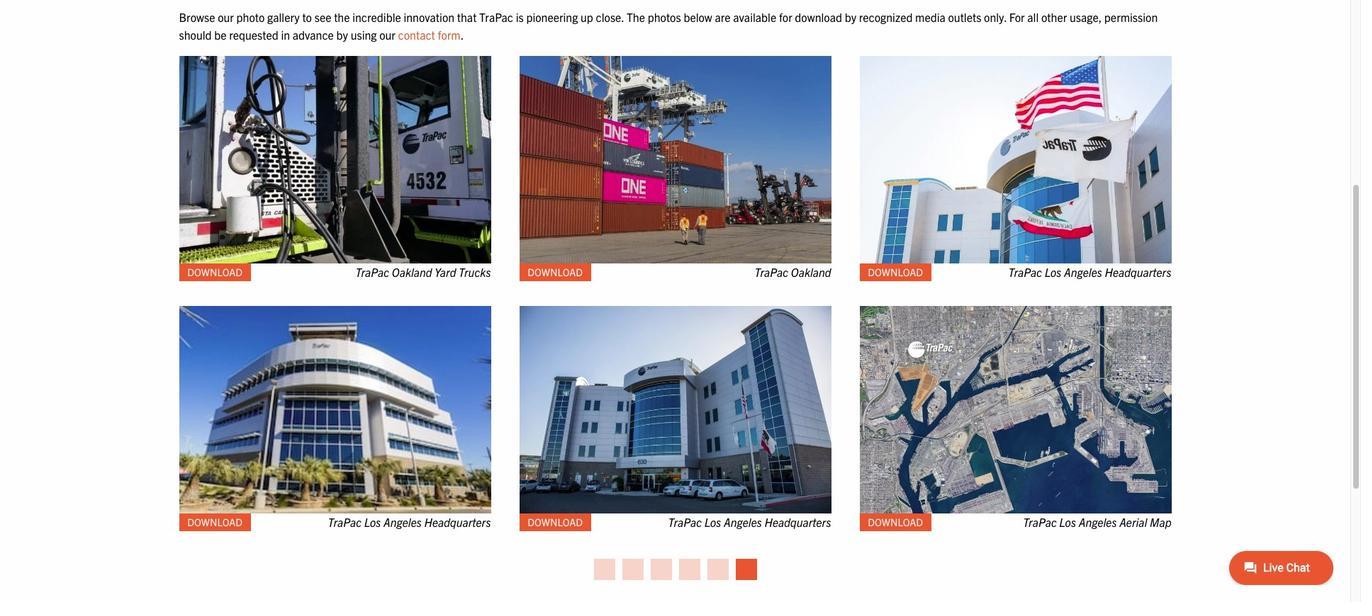 Task type: describe. For each thing, give the bounding box(es) containing it.
trapac los angeles headquarters for the middle "trapac los angeles headquarters" image
[[669, 516, 832, 530]]

map
[[1151, 516, 1172, 530]]

tab list inside main content
[[165, 557, 1186, 581]]

download for rightmost "trapac los angeles headquarters" image download link
[[868, 266, 924, 279]]

contact
[[398, 28, 435, 42]]

angeles for trapac los angeles aerial map image
[[1079, 516, 1118, 530]]

are
[[715, 10, 731, 24]]

download
[[795, 10, 843, 24]]

to
[[302, 10, 312, 24]]

trapac los angeles headquarters for rightmost "trapac los angeles headquarters" image
[[1009, 265, 1172, 280]]

usage,
[[1070, 10, 1102, 24]]

requested
[[229, 28, 279, 42]]

photos
[[648, 10, 681, 24]]

yard
[[435, 265, 456, 280]]

browse
[[179, 10, 215, 24]]

1 horizontal spatial trapac los angeles headquarters image
[[520, 306, 832, 514]]

pioneering
[[527, 10, 578, 24]]

oakland for trapac oakland yard trucks
[[392, 265, 432, 280]]

los for trapac los angeles aerial map image
[[1060, 516, 1077, 530]]

should
[[179, 28, 212, 42]]

tab panel containing trapac oakland yard trucks
[[165, 56, 1186, 557]]

is
[[516, 10, 524, 24]]

up
[[581, 10, 594, 24]]

los for the middle "trapac los angeles headquarters" image
[[705, 516, 722, 530]]

be
[[214, 28, 227, 42]]

that
[[457, 10, 477, 24]]

trapac for left "trapac los angeles headquarters" image
[[328, 516, 362, 530]]

.
[[461, 28, 464, 42]]

oakland for trapac oakland
[[791, 265, 832, 280]]

headquarters for left "trapac los angeles headquarters" image
[[425, 516, 491, 530]]

aerial
[[1120, 516, 1148, 530]]

trapac los angeles aerial map
[[1024, 516, 1172, 530]]

0 horizontal spatial trapac los angeles headquarters image
[[179, 306, 491, 514]]

download link for rightmost "trapac los angeles headquarters" image
[[860, 264, 932, 282]]

incredible
[[353, 10, 401, 24]]

angeles for the middle "trapac los angeles headquarters" image
[[724, 516, 762, 530]]

los for rightmost "trapac los angeles headquarters" image
[[1045, 265, 1062, 280]]

download link for trapac los angeles aerial map image
[[860, 514, 932, 532]]

in
[[281, 28, 290, 42]]

los for left "trapac los angeles headquarters" image
[[364, 516, 381, 530]]

other
[[1042, 10, 1068, 24]]

trapac for trapac oakland image
[[755, 265, 789, 280]]

the
[[627, 10, 645, 24]]

0 horizontal spatial our
[[218, 10, 234, 24]]

using
[[351, 28, 377, 42]]

form
[[438, 28, 461, 42]]

download link for trapac oakland image
[[520, 264, 592, 282]]

1 horizontal spatial our
[[380, 28, 396, 42]]



Task type: vqa. For each thing, say whether or not it's contained in the screenshot.
Headquarters corresponding to middle TraPac Los Angeles Headquarters image
yes



Task type: locate. For each thing, give the bounding box(es) containing it.
contact form .
[[398, 28, 464, 42]]

0 horizontal spatial trapac los angeles headquarters
[[328, 516, 491, 530]]

los
[[1045, 265, 1062, 280], [364, 516, 381, 530], [705, 516, 722, 530], [1060, 516, 1077, 530]]

headquarters for rightmost "trapac los angeles headquarters" image
[[1106, 265, 1172, 280]]

2 oakland from the left
[[791, 265, 832, 280]]

for
[[1010, 10, 1025, 24]]

2 horizontal spatial headquarters
[[1106, 265, 1172, 280]]

download for download link corresponding to trapac oakland image
[[528, 266, 583, 279]]

browse our photo gallery to see the incredible innovation that trapac is pioneering up close. the photos below are available for download by recognized media outlets only. for all other usage, permission should be requested in advance by using our
[[179, 10, 1159, 42]]

outlets
[[949, 10, 982, 24]]

trapac los angeles aerial map image
[[860, 306, 1172, 514]]

only.
[[985, 10, 1007, 24]]

gallery
[[267, 10, 300, 24]]

download for left "trapac los angeles headquarters" image download link
[[187, 517, 243, 529]]

trucks
[[459, 265, 491, 280]]

1 oakland from the left
[[392, 265, 432, 280]]

0 horizontal spatial oakland
[[392, 265, 432, 280]]

for
[[779, 10, 793, 24]]

angeles
[[1065, 265, 1103, 280], [384, 516, 422, 530], [724, 516, 762, 530], [1079, 516, 1118, 530]]

trapac for the middle "trapac los angeles headquarters" image
[[669, 516, 702, 530]]

headquarters for the middle "trapac los angeles headquarters" image
[[765, 516, 832, 530]]

see
[[315, 10, 332, 24]]

0 vertical spatial by
[[845, 10, 857, 24]]

download link
[[179, 264, 251, 282], [520, 264, 592, 282], [860, 264, 932, 282], [179, 514, 251, 532], [520, 514, 592, 532], [860, 514, 932, 532]]

trapac los angeles headquarters for left "trapac los angeles headquarters" image
[[328, 516, 491, 530]]

1 horizontal spatial by
[[845, 10, 857, 24]]

download for trapac los angeles aerial map image's download link
[[868, 517, 924, 529]]

trapac for trapac oakland yard trucks image
[[356, 265, 390, 280]]

2 horizontal spatial trapac los angeles headquarters image
[[860, 56, 1172, 264]]

advance
[[293, 28, 334, 42]]

trapac oakland yard trucks image
[[179, 56, 491, 264]]

download for download link corresponding to trapac oakland yard trucks image
[[187, 266, 243, 279]]

download link for left "trapac los angeles headquarters" image
[[179, 514, 251, 532]]

trapac inside browse our photo gallery to see the incredible innovation that trapac is pioneering up close. the photos below are available for download by recognized media outlets only. for all other usage, permission should be requested in advance by using our
[[480, 10, 514, 24]]

0 horizontal spatial headquarters
[[425, 516, 491, 530]]

by right download
[[845, 10, 857, 24]]

1 vertical spatial by
[[337, 28, 348, 42]]

tab list
[[165, 557, 1186, 581]]

1 horizontal spatial trapac los angeles headquarters
[[669, 516, 832, 530]]

trapac los angeles headquarters image
[[860, 56, 1172, 264], [179, 306, 491, 514], [520, 306, 832, 514]]

our down incredible at the left of the page
[[380, 28, 396, 42]]

trapac
[[480, 10, 514, 24], [356, 265, 390, 280], [755, 265, 789, 280], [1009, 265, 1043, 280], [328, 516, 362, 530], [669, 516, 702, 530], [1024, 516, 1057, 530]]

recognized
[[860, 10, 913, 24]]

trapac oakland yard trucks
[[356, 265, 491, 280]]

angeles for rightmost "trapac los angeles headquarters" image
[[1065, 265, 1103, 280]]

tab panel
[[165, 56, 1186, 557]]

main content containing browse our photo gallery to see the incredible innovation that trapac is pioneering up close. the photos below are available for download by recognized media outlets only. for all other usage, permission should be requested in advance by using our
[[0, 8, 1186, 593]]

angeles for left "trapac los angeles headquarters" image
[[384, 516, 422, 530]]

0 vertical spatial our
[[218, 10, 234, 24]]

the
[[334, 10, 350, 24]]

trapac los angeles headquarters
[[1009, 265, 1172, 280], [328, 516, 491, 530], [669, 516, 832, 530]]

download link for the middle "trapac los angeles headquarters" image
[[520, 514, 592, 532]]

download link for trapac oakland yard trucks image
[[179, 264, 251, 282]]

close.
[[596, 10, 624, 24]]

available
[[734, 10, 777, 24]]

1 vertical spatial our
[[380, 28, 396, 42]]

our
[[218, 10, 234, 24], [380, 28, 396, 42]]

permission
[[1105, 10, 1159, 24]]

0 horizontal spatial by
[[337, 28, 348, 42]]

media
[[916, 10, 946, 24]]

download
[[187, 266, 243, 279], [528, 266, 583, 279], [868, 266, 924, 279], [187, 517, 243, 529], [528, 517, 583, 529], [868, 517, 924, 529]]

by
[[845, 10, 857, 24], [337, 28, 348, 42]]

2 horizontal spatial trapac los angeles headquarters
[[1009, 265, 1172, 280]]

1 horizontal spatial headquarters
[[765, 516, 832, 530]]

innovation
[[404, 10, 455, 24]]

by down 'the'
[[337, 28, 348, 42]]

main content
[[0, 8, 1186, 593]]

1 horizontal spatial oakland
[[791, 265, 832, 280]]

our up be
[[218, 10, 234, 24]]

trapac oakland image
[[520, 56, 832, 264]]

below
[[684, 10, 713, 24]]

all
[[1028, 10, 1039, 24]]

photo
[[237, 10, 265, 24]]

headquarters
[[1106, 265, 1172, 280], [425, 516, 491, 530], [765, 516, 832, 530]]

contact form link
[[398, 28, 461, 42]]

trapac for rightmost "trapac los angeles headquarters" image
[[1009, 265, 1043, 280]]

oakland
[[392, 265, 432, 280], [791, 265, 832, 280]]

trapac for trapac los angeles aerial map image
[[1024, 516, 1057, 530]]

download for the middle "trapac los angeles headquarters" image download link
[[528, 517, 583, 529]]

trapac oakland
[[755, 265, 832, 280]]



